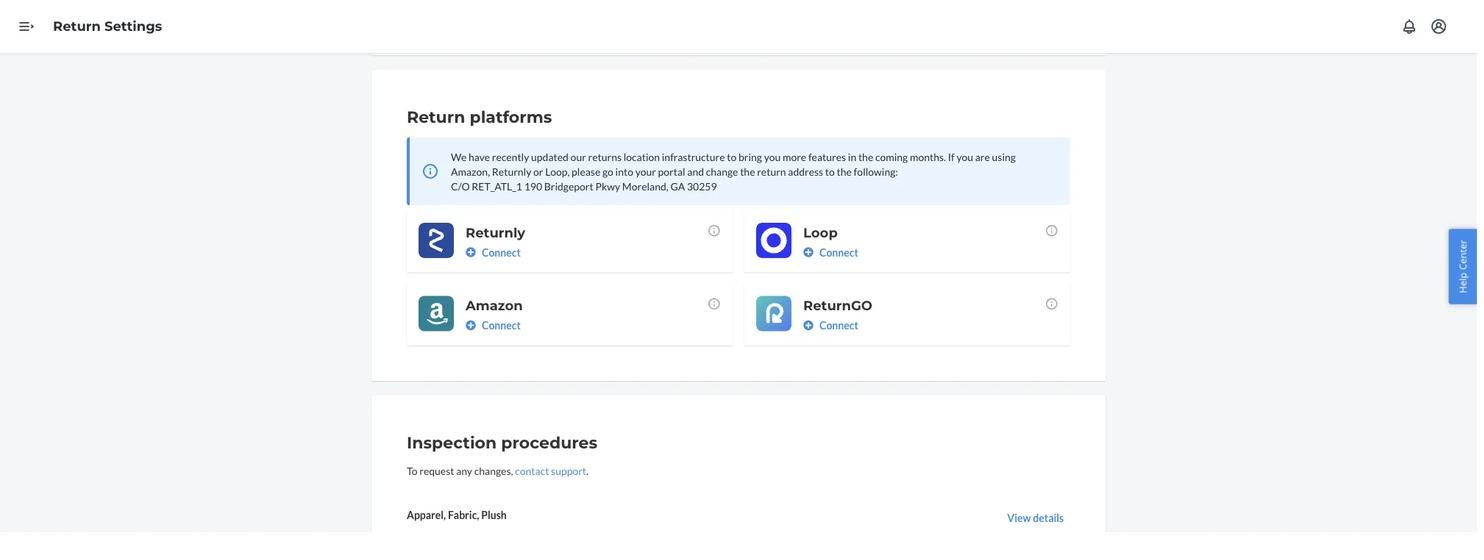Task type: vqa. For each thing, say whether or not it's contained in the screenshot.
universal
no



Task type: describe. For each thing, give the bounding box(es) containing it.
we have recently updated our returns location infrastructure to bring you more features in the coming months. if you are using amazon, returnly or loop, please go into your portal and change the return address to the following: c/o ret_atl_1 190 bridgeport pkwy moreland, ga 30259
[[451, 150, 1016, 192]]

inspection
[[407, 433, 497, 453]]

more
[[783, 150, 807, 163]]

1 horizontal spatial to
[[826, 165, 835, 178]]

months.
[[910, 150, 946, 163]]

amazon,
[[451, 165, 490, 178]]

connect down returngo
[[820, 319, 859, 332]]

0 horizontal spatial the
[[740, 165, 755, 178]]

our
[[571, 150, 586, 163]]

view details
[[1008, 512, 1064, 524]]

connect for loop
[[820, 246, 859, 259]]

change
[[706, 165, 738, 178]]

return for return platforms
[[407, 107, 465, 127]]

ret_atl_1
[[472, 180, 522, 192]]

fabric,
[[448, 509, 479, 521]]

30259
[[687, 180, 717, 192]]

using
[[992, 150, 1016, 163]]

we
[[451, 150, 467, 163]]

or
[[534, 165, 543, 178]]

address
[[788, 165, 824, 178]]

moreland,
[[622, 180, 669, 192]]

location
[[624, 150, 660, 163]]

returngo
[[804, 298, 873, 314]]

infrastructure
[[662, 150, 725, 163]]

bridgeport
[[544, 180, 594, 192]]

updated
[[531, 150, 569, 163]]

help center button
[[1449, 229, 1478, 305]]

c/o
[[451, 180, 470, 192]]

return
[[757, 165, 786, 178]]

0 vertical spatial to
[[727, 150, 737, 163]]

view details button
[[1008, 511, 1064, 525]]

apparel, fabric, plush
[[407, 509, 507, 521]]

changes,
[[474, 465, 513, 477]]

loop
[[804, 224, 838, 241]]

contact
[[515, 465, 549, 477]]

and
[[688, 165, 704, 178]]

1 horizontal spatial the
[[837, 165, 852, 178]]

please
[[572, 165, 601, 178]]

are
[[976, 150, 990, 163]]

2 you from the left
[[957, 150, 974, 163]]

portal
[[658, 165, 686, 178]]

into
[[616, 165, 634, 178]]

contact support link
[[515, 465, 586, 477]]

open account menu image
[[1431, 18, 1448, 35]]

loop,
[[545, 165, 570, 178]]

connect button for loop
[[804, 245, 859, 260]]

return platforms
[[407, 107, 552, 127]]

your
[[636, 165, 656, 178]]

help
[[1457, 273, 1470, 293]]

190
[[524, 180, 542, 192]]

2 horizontal spatial the
[[859, 150, 874, 163]]

bring
[[739, 150, 762, 163]]



Task type: locate. For each thing, give the bounding box(es) containing it.
connect button down loop
[[804, 245, 859, 260]]

return right open navigation icon
[[53, 18, 101, 34]]

apparel,
[[407, 509, 446, 521]]

recently
[[492, 150, 529, 163]]

you up return
[[764, 150, 781, 163]]

platforms
[[470, 107, 552, 127]]

0 vertical spatial plus circle image
[[804, 247, 814, 258]]

connect for amazon
[[482, 319, 521, 332]]

following:
[[854, 165, 898, 178]]

go
[[603, 165, 614, 178]]

features
[[809, 150, 846, 163]]

return for return settings
[[53, 18, 101, 34]]

to up change
[[727, 150, 737, 163]]

help center
[[1457, 240, 1470, 293]]

0 horizontal spatial return
[[53, 18, 101, 34]]

0 vertical spatial returnly
[[492, 165, 532, 178]]

connect
[[482, 246, 521, 259], [820, 246, 859, 259], [482, 319, 521, 332], [820, 319, 859, 332]]

returnly
[[492, 165, 532, 178], [466, 224, 525, 241]]

0 horizontal spatial to
[[727, 150, 737, 163]]

plus circle image
[[804, 247, 814, 258], [804, 320, 814, 331]]

connect link
[[804, 318, 1059, 333]]

1 horizontal spatial you
[[957, 150, 974, 163]]

procedures
[[501, 433, 598, 453]]

to
[[727, 150, 737, 163], [826, 165, 835, 178]]

to request any changes, contact support .
[[407, 465, 589, 477]]

connect button down amazon
[[466, 318, 521, 333]]

return up we
[[407, 107, 465, 127]]

request
[[420, 465, 454, 477]]

connect button for returnly
[[466, 245, 521, 260]]

plus circle image inside connect link
[[804, 320, 814, 331]]

open notifications image
[[1401, 18, 1419, 35]]

details
[[1033, 512, 1064, 524]]

view
[[1008, 512, 1031, 524]]

1 you from the left
[[764, 150, 781, 163]]

plus circle image
[[466, 247, 476, 258], [466, 320, 476, 331]]

plus circle image down loop
[[804, 247, 814, 258]]

have
[[469, 150, 490, 163]]

inspection procedures
[[407, 433, 598, 453]]

plush
[[481, 509, 507, 521]]

return settings link
[[53, 18, 162, 34]]

the down bring on the top of the page
[[740, 165, 755, 178]]

0 vertical spatial return
[[53, 18, 101, 34]]

plus circle image down returngo
[[804, 320, 814, 331]]

return settings
[[53, 18, 162, 34]]

1 vertical spatial plus circle image
[[466, 320, 476, 331]]

connect button
[[466, 245, 521, 260], [804, 245, 859, 260], [466, 318, 521, 333]]

plus circle image for returnly
[[466, 247, 476, 258]]

the down in
[[837, 165, 852, 178]]

1 plus circle image from the top
[[804, 247, 814, 258]]

connect up amazon
[[482, 246, 521, 259]]

1 horizontal spatial return
[[407, 107, 465, 127]]

to down features
[[826, 165, 835, 178]]

2 plus circle image from the top
[[804, 320, 814, 331]]

the
[[859, 150, 874, 163], [740, 165, 755, 178], [837, 165, 852, 178]]

connect button up amazon
[[466, 245, 521, 260]]

connect button for amazon
[[466, 318, 521, 333]]

returnly inside we have recently updated our returns location infrastructure to bring you more features in the coming months. if you are using amazon, returnly or loop, please go into your portal and change the return address to the following: c/o ret_atl_1 190 bridgeport pkwy moreland, ga 30259
[[492, 165, 532, 178]]

connect down loop
[[820, 246, 859, 259]]

1 vertical spatial to
[[826, 165, 835, 178]]

to
[[407, 465, 418, 477]]

center
[[1457, 240, 1470, 270]]

0 horizontal spatial you
[[764, 150, 781, 163]]

pkwy
[[596, 180, 620, 192]]

support
[[551, 465, 586, 477]]

open navigation image
[[18, 18, 35, 35]]

returns
[[588, 150, 622, 163]]

0 vertical spatial plus circle image
[[466, 247, 476, 258]]

ga
[[671, 180, 685, 192]]

you
[[764, 150, 781, 163], [957, 150, 974, 163]]

settings
[[104, 18, 162, 34]]

connect for returnly
[[482, 246, 521, 259]]

any
[[456, 465, 472, 477]]

.
[[586, 465, 589, 477]]

the right in
[[859, 150, 874, 163]]

plus circle image down amazon
[[466, 320, 476, 331]]

you right if
[[957, 150, 974, 163]]

1 vertical spatial returnly
[[466, 224, 525, 241]]

amazon
[[466, 298, 523, 314]]

if
[[948, 150, 955, 163]]

connect down amazon
[[482, 319, 521, 332]]

return
[[53, 18, 101, 34], [407, 107, 465, 127]]

returnly down recently
[[492, 165, 532, 178]]

in
[[848, 150, 857, 163]]

plus circle image for amazon
[[466, 320, 476, 331]]

plus circle image up amazon
[[466, 247, 476, 258]]

coming
[[876, 150, 908, 163]]

2 plus circle image from the top
[[466, 320, 476, 331]]

returnly down ret_atl_1
[[466, 224, 525, 241]]

1 vertical spatial plus circle image
[[804, 320, 814, 331]]

1 plus circle image from the top
[[466, 247, 476, 258]]

1 vertical spatial return
[[407, 107, 465, 127]]



